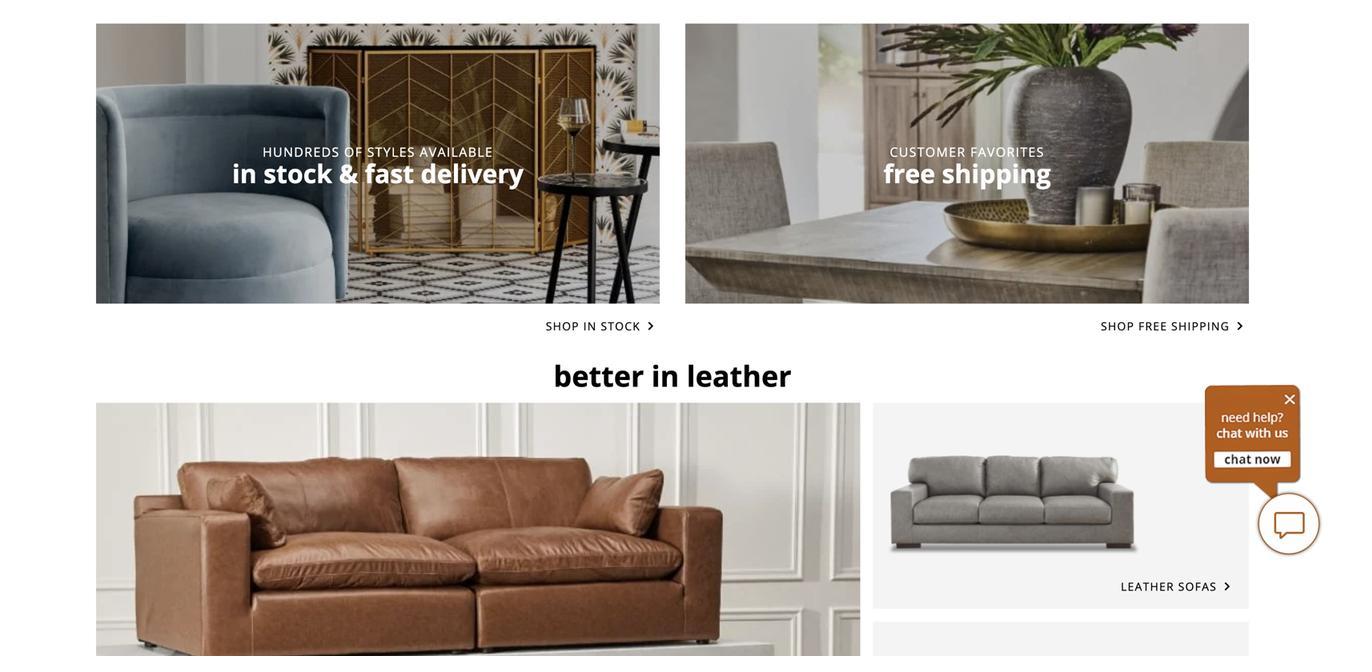 Task type: vqa. For each thing, say whether or not it's contained in the screenshot.
1st THE SHOP from the right
yes



Task type: describe. For each thing, give the bounding box(es) containing it.
chat bubble mobile view image
[[1257, 492, 1321, 557]]

better in leather
[[554, 356, 792, 396]]

leather sofas link
[[1121, 577, 1236, 596]]

sofas
[[1178, 579, 1217, 594]]

dialogue message for liveperson image
[[1205, 385, 1301, 500]]

leather
[[687, 356, 792, 396]]

shop free shipping
[[1101, 319, 1230, 334]]

shop for shop free shipping
[[1101, 319, 1135, 334]]

shop in stock link
[[546, 317, 660, 336]]

shop in stock
[[546, 319, 641, 334]]



Task type: locate. For each thing, give the bounding box(es) containing it.
leather sofas
[[1121, 579, 1217, 594]]

2 shop from the left
[[1101, 319, 1135, 334]]

0 horizontal spatial in
[[583, 319, 597, 334]]

1 horizontal spatial shop
[[1101, 319, 1135, 334]]

free
[[1139, 319, 1168, 334]]

shop
[[546, 319, 580, 334], [1101, 319, 1135, 334]]

leather
[[1121, 579, 1175, 594]]

0 horizontal spatial shop
[[546, 319, 580, 334]]

in for stock
[[583, 319, 597, 334]]

1 shop from the left
[[546, 319, 580, 334]]

in right better
[[652, 356, 679, 396]]

shipping
[[1172, 319, 1230, 334]]

better
[[554, 356, 644, 396]]

shop for shop in stock
[[546, 319, 580, 334]]

1 horizontal spatial in
[[652, 356, 679, 396]]

0 vertical spatial in
[[583, 319, 597, 334]]

shop left stock
[[546, 319, 580, 334]]

in inside shop in stock link
[[583, 319, 597, 334]]

in
[[583, 319, 597, 334], [652, 356, 679, 396]]

in for leather
[[652, 356, 679, 396]]

1 vertical spatial in
[[652, 356, 679, 396]]

stock
[[601, 319, 641, 334]]

in left stock
[[583, 319, 597, 334]]

shop left free
[[1101, 319, 1135, 334]]

shop free shipping link
[[1101, 317, 1249, 336]]



